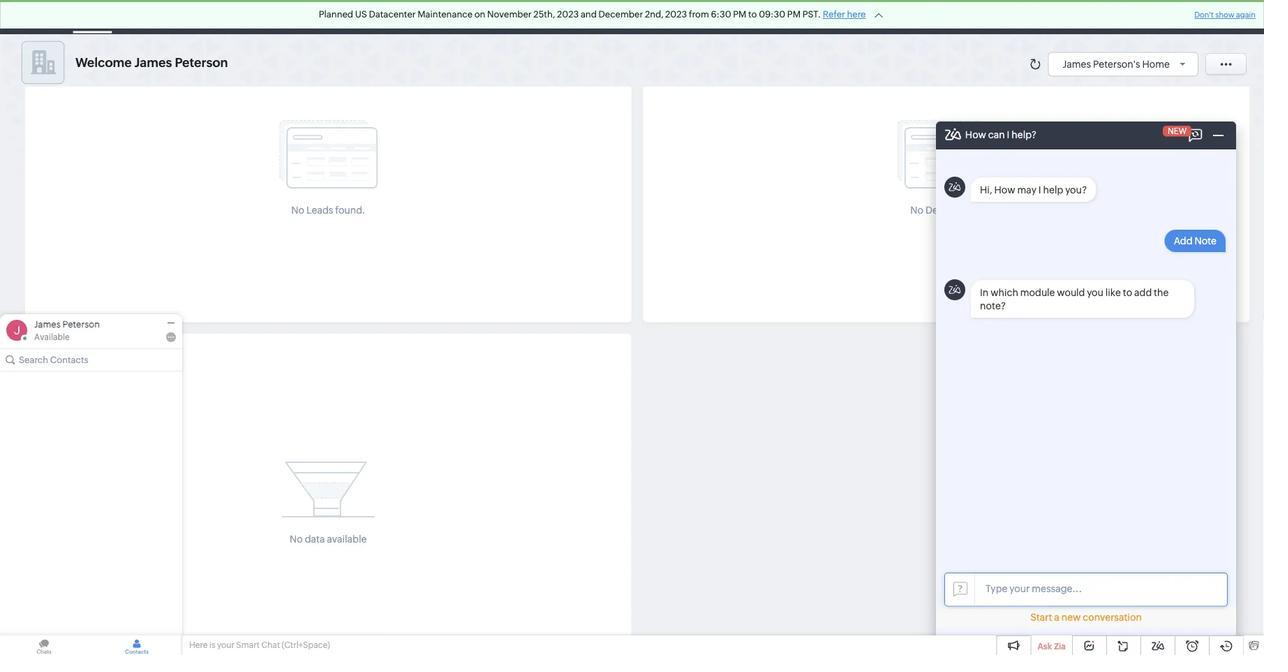 Task type: vqa. For each thing, say whether or not it's contained in the screenshot.
Deals link
yes



Task type: describe. For each thing, give the bounding box(es) containing it.
in which module would you like to add the note?
[[980, 287, 1169, 311]]

2 pm from the left
[[788, 9, 801, 20]]

reports
[[511, 12, 546, 23]]

would
[[1057, 287, 1085, 298]]

data
[[305, 534, 325, 545]]

to inside the in which module would you like to add the note?
[[1123, 287, 1133, 298]]

1 pm from the left
[[733, 9, 747, 20]]

again
[[1237, 10, 1256, 19]]

profile image
[[1193, 0, 1233, 34]]

start
[[1031, 611, 1053, 623]]

1 2023 from the left
[[557, 9, 579, 20]]

search element
[[1053, 0, 1082, 34]]

quotes link
[[685, 0, 740, 34]]

products link
[[621, 0, 685, 34]]

is
[[209, 640, 216, 650]]

services
[[751, 12, 790, 23]]

how can i help?
[[966, 129, 1037, 140]]

chat
[[261, 640, 280, 650]]

hi, how may i help you?
[[980, 184, 1088, 195]]

zia
[[1054, 641, 1066, 651]]

new
[[1168, 126, 1187, 136]]

show
[[1216, 10, 1235, 19]]

Search Contacts text field
[[19, 349, 165, 371]]

1 horizontal spatial deals
[[307, 12, 332, 23]]

by
[[129, 348, 142, 360]]

25th,
[[534, 9, 555, 20]]

james peterson's home
[[1063, 58, 1170, 69]]

trial
[[981, 7, 999, 17]]

on
[[475, 9, 486, 20]]

2 2023 from the left
[[666, 9, 687, 20]]

datacenter
[[369, 9, 416, 20]]

chats image
[[0, 635, 88, 655]]

the
[[1154, 287, 1169, 298]]

1 vertical spatial deals
[[926, 205, 951, 216]]

planned
[[319, 9, 353, 20]]

0 horizontal spatial how
[[966, 129, 987, 140]]

Type your message... text field
[[976, 581, 1227, 597]]

don't show again
[[1195, 10, 1256, 19]]

start a new conversation
[[1031, 611, 1142, 623]]

signals image
[[1082, 0, 1108, 34]]

calls link
[[455, 0, 499, 34]]

help
[[1044, 184, 1064, 195]]

marketplace element
[[1137, 0, 1166, 34]]

meetings link
[[391, 0, 455, 34]]

my
[[39, 348, 54, 360]]

available
[[34, 332, 70, 342]]

projects link
[[801, 0, 860, 34]]

2nd,
[[645, 9, 664, 20]]

projects
[[812, 12, 849, 23]]

no for no deals found.
[[911, 205, 924, 216]]

0 horizontal spatial peterson
[[62, 319, 100, 330]]

search image
[[1061, 11, 1073, 23]]

tasks link
[[344, 0, 391, 34]]

home
[[1143, 58, 1170, 69]]

james for james peterson's home
[[1063, 58, 1092, 69]]

james peterson
[[34, 319, 100, 330]]

analytics link
[[557, 0, 621, 34]]

don't show again link
[[1195, 10, 1256, 19]]

leads
[[307, 205, 333, 216]]

no leads found.
[[291, 205, 365, 216]]

here
[[189, 640, 208, 650]]

welcome james peterson
[[75, 55, 228, 70]]

add
[[1135, 287, 1152, 298]]

don't
[[1195, 10, 1214, 19]]

in
[[980, 287, 989, 298]]

stage
[[144, 348, 173, 360]]

pst.
[[803, 9, 821, 20]]

add note
[[1174, 235, 1217, 247]]

november
[[487, 9, 532, 20]]

no for no leads found.
[[291, 205, 305, 216]]

pipeline
[[57, 348, 97, 360]]

0 horizontal spatial deals
[[99, 348, 127, 360]]

planned us datacenter maintenance on november 25th, 2023 and december 2nd, 2023 from 6:30 pm to 09:30 pm pst. refer here
[[319, 9, 866, 20]]

hi,
[[980, 184, 993, 195]]



Task type: locate. For each thing, give the bounding box(es) containing it.
help?
[[1012, 129, 1037, 140]]

reports link
[[499, 0, 557, 34]]

module
[[1021, 287, 1055, 298]]

calls
[[466, 12, 488, 23]]

(ctrl+space)
[[282, 640, 330, 650]]

no for no data available
[[290, 534, 303, 545]]

upgrade
[[947, 17, 987, 27]]

0 horizontal spatial found.
[[335, 205, 365, 216]]

us
[[355, 9, 367, 20]]

peterson
[[175, 55, 228, 70], [62, 319, 100, 330]]

deals
[[307, 12, 332, 23], [926, 205, 951, 216], [99, 348, 127, 360]]

found. for no leads found.
[[335, 205, 365, 216]]

1 horizontal spatial found.
[[953, 205, 983, 216]]

refer
[[823, 9, 846, 20]]

from
[[689, 9, 709, 20]]

1 horizontal spatial to
[[1123, 287, 1133, 298]]

my pipeline deals by stage
[[39, 348, 173, 360]]

here is your smart chat (ctrl+space)
[[189, 640, 330, 650]]

2 found. from the left
[[953, 205, 983, 216]]

1 horizontal spatial 2023
[[666, 9, 687, 20]]

can
[[989, 129, 1005, 140]]

2023 right 2nd,
[[666, 9, 687, 20]]

create menu element
[[1019, 0, 1053, 34]]

1 vertical spatial i
[[1039, 184, 1042, 195]]

may
[[1018, 184, 1037, 195]]

ask
[[1038, 641, 1053, 651]]

and
[[581, 9, 597, 20]]

services link
[[740, 0, 801, 34]]

note?
[[980, 300, 1006, 311]]

pm right 6:30
[[733, 9, 747, 20]]

ask zia
[[1038, 641, 1066, 651]]

welcome
[[75, 55, 132, 70]]

2 horizontal spatial deals
[[926, 205, 951, 216]]

i right may
[[1039, 184, 1042, 195]]

0 vertical spatial peterson
[[175, 55, 228, 70]]

09:30
[[759, 9, 786, 20]]

found. down hi,
[[953, 205, 983, 216]]

1 horizontal spatial peterson
[[175, 55, 228, 70]]

found. for no deals found.
[[953, 205, 983, 216]]

2 horizontal spatial james
[[1063, 58, 1092, 69]]

1 found. from the left
[[335, 205, 365, 216]]

1 horizontal spatial i
[[1039, 184, 1042, 195]]

contacts image
[[93, 635, 181, 655]]

maintenance
[[418, 9, 473, 20]]

pm
[[733, 9, 747, 20], [788, 9, 801, 20]]

enterprise-trial upgrade
[[935, 7, 999, 27]]

1 vertical spatial peterson
[[62, 319, 100, 330]]

quotes
[[696, 12, 729, 23]]

add
[[1174, 235, 1193, 247]]

no data available
[[290, 534, 367, 545]]

you
[[1087, 287, 1104, 298]]

create menu image
[[1027, 9, 1045, 25]]

refer here link
[[823, 9, 866, 20]]

to left 09:30
[[749, 9, 757, 20]]

your
[[217, 640, 235, 650]]

0 horizontal spatial to
[[749, 9, 757, 20]]

james left peterson's
[[1063, 58, 1092, 69]]

enterprise-
[[935, 7, 981, 17]]

james up available
[[34, 319, 61, 330]]

0 vertical spatial i
[[1007, 129, 1010, 140]]

1 horizontal spatial how
[[995, 184, 1016, 195]]

2 vertical spatial deals
[[99, 348, 127, 360]]

how
[[966, 129, 987, 140], [995, 184, 1016, 195]]

to right like in the right top of the page
[[1123, 287, 1133, 298]]

conversation
[[1083, 611, 1142, 623]]

0 horizontal spatial 2023
[[557, 9, 579, 20]]

i
[[1007, 129, 1010, 140], [1039, 184, 1042, 195]]

1 vertical spatial how
[[995, 184, 1016, 195]]

december
[[599, 9, 643, 20]]

meetings
[[402, 12, 444, 23]]

deals link
[[296, 0, 344, 34]]

how left the can
[[966, 129, 987, 140]]

pm left the pst. at the right of the page
[[788, 9, 801, 20]]

a
[[1055, 611, 1060, 623]]

0 vertical spatial to
[[749, 9, 757, 20]]

tasks
[[355, 12, 379, 23]]

0 horizontal spatial pm
[[733, 9, 747, 20]]

new
[[1062, 611, 1081, 623]]

0 vertical spatial deals
[[307, 12, 332, 23]]

which
[[991, 287, 1019, 298]]

2023 left and
[[557, 9, 579, 20]]

0 vertical spatial how
[[966, 129, 987, 140]]

1 horizontal spatial james
[[134, 55, 172, 70]]

no deals found.
[[911, 205, 983, 216]]

no
[[291, 205, 305, 216], [911, 205, 924, 216], [290, 534, 303, 545]]

james peterson's home link
[[1063, 58, 1191, 69]]

peterson's
[[1094, 58, 1141, 69]]

smart
[[236, 640, 260, 650]]

analytics
[[569, 12, 610, 23]]

0 horizontal spatial james
[[34, 319, 61, 330]]

available
[[327, 534, 367, 545]]

note
[[1195, 235, 1217, 247]]

found. right leads
[[335, 205, 365, 216]]

6:30
[[711, 9, 732, 20]]

1 horizontal spatial pm
[[788, 9, 801, 20]]

i right the can
[[1007, 129, 1010, 140]]

you?
[[1066, 184, 1088, 195]]

james right the welcome
[[134, 55, 172, 70]]

how right hi,
[[995, 184, 1016, 195]]

products
[[633, 12, 673, 23]]

1 vertical spatial to
[[1123, 287, 1133, 298]]

here
[[847, 9, 866, 20]]

0 horizontal spatial i
[[1007, 129, 1010, 140]]

like
[[1106, 287, 1121, 298]]

james for james peterson
[[34, 319, 61, 330]]

to
[[749, 9, 757, 20], [1123, 287, 1133, 298]]



